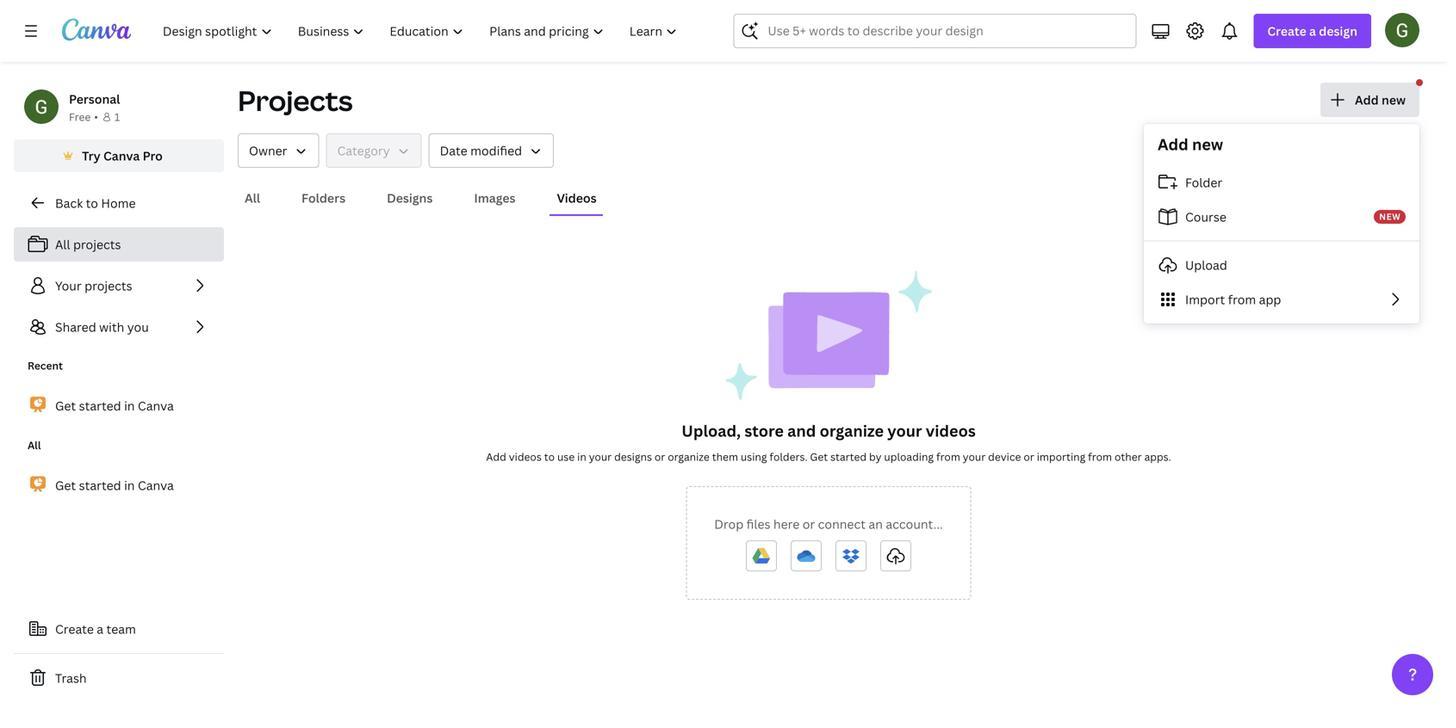 Task type: describe. For each thing, give the bounding box(es) containing it.
free
[[69, 110, 91, 124]]

try canva pro
[[82, 148, 163, 164]]

2 get started in canva link from the top
[[14, 467, 224, 504]]

started inside upload, store and organize your videos add videos to use in your designs or organize them using folders. get started by uploading from your device or importing from other apps.
[[830, 450, 867, 464]]

try canva pro button
[[14, 140, 224, 172]]

gary orlando image
[[1385, 13, 1420, 47]]

designs
[[387, 190, 433, 206]]

Search search field
[[768, 15, 1102, 47]]

1 vertical spatial add new
[[1158, 134, 1223, 155]]

import
[[1185, 292, 1225, 308]]

folders
[[302, 190, 345, 206]]

you
[[127, 319, 149, 336]]

all for all button on the left
[[245, 190, 260, 206]]

get started in canva for first the get started in canva link from the bottom
[[55, 477, 174, 494]]

using
[[741, 450, 767, 464]]

store
[[745, 421, 784, 442]]

designs button
[[380, 182, 440, 214]]

to inside upload, store and organize your videos add videos to use in your designs or organize them using folders. get started by uploading from your device or importing from other apps.
[[544, 450, 555, 464]]

importing
[[1037, 450, 1086, 464]]

create a team
[[55, 622, 136, 638]]

trash
[[55, 671, 87, 687]]

use
[[557, 450, 575, 464]]

0 vertical spatial to
[[86, 195, 98, 211]]

started for second the get started in canva link from the bottom of the page
[[79, 398, 121, 414]]

Date modified button
[[429, 134, 554, 168]]

1 horizontal spatial from
[[1088, 450, 1112, 464]]

list containing all projects
[[14, 227, 224, 345]]

new inside "add new" dropdown button
[[1382, 92, 1406, 108]]

a for design
[[1309, 23, 1316, 39]]

from inside "button"
[[1228, 292, 1256, 308]]

create a team button
[[14, 612, 224, 647]]

modified
[[470, 143, 522, 159]]

all projects link
[[14, 227, 224, 262]]

upload
[[1185, 257, 1227, 274]]

2 horizontal spatial your
[[963, 450, 986, 464]]

•
[[94, 110, 98, 124]]

projects for your projects
[[85, 278, 132, 294]]

1 horizontal spatial videos
[[926, 421, 976, 442]]

design
[[1319, 23, 1358, 39]]

app
[[1259, 292, 1281, 308]]

date
[[440, 143, 467, 159]]

add inside "add new" dropdown button
[[1355, 92, 1379, 108]]

other
[[1115, 450, 1142, 464]]

1 vertical spatial add
[[1158, 134, 1189, 155]]

your projects link
[[14, 269, 224, 303]]

back to home link
[[14, 186, 224, 221]]

files
[[747, 516, 771, 533]]

all button
[[238, 182, 267, 214]]

trash link
[[14, 662, 224, 696]]

try
[[82, 148, 100, 164]]

videos
[[557, 190, 597, 206]]

shared
[[55, 319, 96, 336]]

your
[[55, 278, 82, 294]]

apps.
[[1144, 450, 1171, 464]]

back to home
[[55, 195, 136, 211]]

2 horizontal spatial or
[[1024, 450, 1034, 464]]

create a design button
[[1254, 14, 1371, 48]]

0 vertical spatial organize
[[820, 421, 884, 442]]

images button
[[467, 182, 522, 214]]

owner
[[249, 143, 287, 159]]

images
[[474, 190, 516, 206]]

all for all projects
[[55, 236, 70, 253]]

in for second the get started in canva link from the bottom of the page
[[124, 398, 135, 414]]

date modified
[[440, 143, 522, 159]]

by
[[869, 450, 882, 464]]

create for create a design
[[1267, 23, 1307, 39]]

folders button
[[295, 182, 352, 214]]



Task type: locate. For each thing, give the bounding box(es) containing it.
your projects
[[55, 278, 132, 294]]

or right here
[[803, 516, 815, 533]]

a
[[1309, 23, 1316, 39], [97, 622, 103, 638]]

0 vertical spatial all
[[245, 190, 260, 206]]

2 get started in canva from the top
[[55, 477, 174, 494]]

your up 'uploading'
[[887, 421, 922, 442]]

home
[[101, 195, 136, 211]]

videos
[[926, 421, 976, 442], [509, 450, 542, 464]]

to right back
[[86, 195, 98, 211]]

a inside dropdown button
[[1309, 23, 1316, 39]]

1 vertical spatial organize
[[668, 450, 710, 464]]

add up folder
[[1158, 134, 1189, 155]]

from right 'uploading'
[[936, 450, 960, 464]]

in
[[124, 398, 135, 414], [577, 450, 586, 464], [124, 477, 135, 494]]

connect
[[818, 516, 866, 533]]

new
[[1379, 211, 1401, 223]]

upload,
[[682, 421, 741, 442]]

free •
[[69, 110, 98, 124]]

all inside button
[[245, 190, 260, 206]]

1 horizontal spatial your
[[887, 421, 922, 442]]

folder button
[[1144, 165, 1420, 200]]

organize down upload,
[[668, 450, 710, 464]]

add down design
[[1355, 92, 1379, 108]]

projects for all projects
[[73, 236, 121, 253]]

1 vertical spatial in
[[577, 450, 586, 464]]

0 vertical spatial get
[[55, 398, 76, 414]]

1
[[114, 110, 120, 124]]

0 horizontal spatial or
[[655, 450, 665, 464]]

1 vertical spatial get started in canva
[[55, 477, 174, 494]]

shared with you link
[[14, 310, 224, 345]]

with
[[99, 319, 124, 336]]

designs
[[614, 450, 652, 464]]

them
[[712, 450, 738, 464]]

projects down back to home
[[73, 236, 121, 253]]

a left design
[[1309, 23, 1316, 39]]

create
[[1267, 23, 1307, 39], [55, 622, 94, 638]]

here
[[773, 516, 800, 533]]

1 horizontal spatial organize
[[820, 421, 884, 442]]

all
[[245, 190, 260, 206], [55, 236, 70, 253], [28, 438, 41, 453]]

0 vertical spatial add new
[[1355, 92, 1406, 108]]

your left device
[[963, 450, 986, 464]]

top level navigation element
[[152, 14, 692, 48]]

get started in canva for second the get started in canva link from the bottom of the page
[[55, 398, 174, 414]]

create for create a team
[[55, 622, 94, 638]]

projects right your
[[85, 278, 132, 294]]

category
[[337, 143, 390, 159]]

2 vertical spatial canva
[[138, 477, 174, 494]]

0 vertical spatial create
[[1267, 23, 1307, 39]]

0 horizontal spatial your
[[589, 450, 612, 464]]

1 get started in canva from the top
[[55, 398, 174, 414]]

menu
[[1144, 165, 1420, 317]]

0 horizontal spatial videos
[[509, 450, 542, 464]]

started for first the get started in canva link from the bottom
[[79, 477, 121, 494]]

from left other
[[1088, 450, 1112, 464]]

0 vertical spatial canva
[[103, 148, 140, 164]]

folder
[[1185, 174, 1223, 191]]

get started in canva
[[55, 398, 174, 414], [55, 477, 174, 494]]

in inside upload, store and organize your videos add videos to use in your designs or organize them using folders. get started by uploading from your device or importing from other apps.
[[577, 450, 586, 464]]

videos left use
[[509, 450, 542, 464]]

1 vertical spatial a
[[97, 622, 103, 638]]

2 vertical spatial started
[[79, 477, 121, 494]]

1 horizontal spatial to
[[544, 450, 555, 464]]

your left "designs"
[[589, 450, 612, 464]]

personal
[[69, 91, 120, 107]]

create inside create a design dropdown button
[[1267, 23, 1307, 39]]

0 vertical spatial get started in canva
[[55, 398, 174, 414]]

your
[[887, 421, 922, 442], [589, 450, 612, 464], [963, 450, 986, 464]]

add new down gary orlando image
[[1355, 92, 1406, 108]]

recent
[[28, 359, 63, 373]]

get
[[55, 398, 76, 414], [810, 450, 828, 464], [55, 477, 76, 494]]

import from app
[[1185, 292, 1281, 308]]

account...
[[886, 516, 943, 533]]

an
[[869, 516, 883, 533]]

0 horizontal spatial organize
[[668, 450, 710, 464]]

from
[[1228, 292, 1256, 308], [936, 450, 960, 464], [1088, 450, 1112, 464]]

all projects
[[55, 236, 121, 253]]

organize
[[820, 421, 884, 442], [668, 450, 710, 464]]

pro
[[143, 148, 163, 164]]

videos up 'uploading'
[[926, 421, 976, 442]]

a left team
[[97, 622, 103, 638]]

add
[[1355, 92, 1379, 108], [1158, 134, 1189, 155], [486, 450, 506, 464]]

videos button
[[550, 182, 604, 214]]

0 vertical spatial a
[[1309, 23, 1316, 39]]

1 vertical spatial canva
[[138, 398, 174, 414]]

and
[[787, 421, 816, 442]]

create a design
[[1267, 23, 1358, 39]]

1 vertical spatial all
[[55, 236, 70, 253]]

add left use
[[486, 450, 506, 464]]

2 horizontal spatial add
[[1355, 92, 1379, 108]]

1 vertical spatial create
[[55, 622, 94, 638]]

shared with you
[[55, 319, 149, 336]]

create left design
[[1267, 23, 1307, 39]]

add new
[[1355, 92, 1406, 108], [1158, 134, 1223, 155]]

course
[[1185, 209, 1227, 225]]

1 vertical spatial new
[[1192, 134, 1223, 155]]

0 vertical spatial in
[[124, 398, 135, 414]]

0 horizontal spatial add new
[[1158, 134, 1223, 155]]

1 horizontal spatial add
[[1158, 134, 1189, 155]]

projects
[[73, 236, 121, 253], [85, 278, 132, 294]]

0 vertical spatial add
[[1355, 92, 1379, 108]]

2 vertical spatial add
[[486, 450, 506, 464]]

2 horizontal spatial from
[[1228, 292, 1256, 308]]

1 vertical spatial projects
[[85, 278, 132, 294]]

uploading
[[884, 450, 934, 464]]

in for first the get started in canva link from the bottom
[[124, 477, 135, 494]]

0 horizontal spatial to
[[86, 195, 98, 211]]

new up folder
[[1192, 134, 1223, 155]]

0 horizontal spatial add
[[486, 450, 506, 464]]

add new up folder
[[1158, 134, 1223, 155]]

or right "designs"
[[655, 450, 665, 464]]

get inside upload, store and organize your videos add videos to use in your designs or organize them using folders. get started by uploading from your device or importing from other apps.
[[810, 450, 828, 464]]

None search field
[[733, 14, 1137, 48]]

started
[[79, 398, 121, 414], [830, 450, 867, 464], [79, 477, 121, 494]]

1 vertical spatial videos
[[509, 450, 542, 464]]

1 get started in canva link from the top
[[14, 388, 224, 424]]

1 horizontal spatial all
[[55, 236, 70, 253]]

canva
[[103, 148, 140, 164], [138, 398, 174, 414], [138, 477, 174, 494]]

drop
[[714, 516, 744, 533]]

projects
[[238, 82, 353, 119]]

a for team
[[97, 622, 103, 638]]

drop files here or connect an account...
[[714, 516, 943, 533]]

a inside 'button'
[[97, 622, 103, 638]]

1 horizontal spatial or
[[803, 516, 815, 533]]

all down owner on the left of page
[[245, 190, 260, 206]]

new down gary orlando image
[[1382, 92, 1406, 108]]

import from app button
[[1144, 283, 1420, 317]]

folders.
[[770, 450, 808, 464]]

0 vertical spatial projects
[[73, 236, 121, 253]]

2 vertical spatial all
[[28, 438, 41, 453]]

2 vertical spatial get
[[55, 477, 76, 494]]

1 horizontal spatial create
[[1267, 23, 1307, 39]]

0 vertical spatial started
[[79, 398, 121, 414]]

1 vertical spatial get
[[810, 450, 828, 464]]

from left the app
[[1228, 292, 1256, 308]]

or right device
[[1024, 450, 1034, 464]]

2 vertical spatial in
[[124, 477, 135, 494]]

0 horizontal spatial new
[[1192, 134, 1223, 155]]

get started in canva link
[[14, 388, 224, 424], [14, 467, 224, 504]]

1 horizontal spatial add new
[[1355, 92, 1406, 108]]

0 horizontal spatial a
[[97, 622, 103, 638]]

0 horizontal spatial create
[[55, 622, 94, 638]]

1 horizontal spatial a
[[1309, 23, 1316, 39]]

0 horizontal spatial all
[[28, 438, 41, 453]]

to left use
[[544, 450, 555, 464]]

1 horizontal spatial new
[[1382, 92, 1406, 108]]

list
[[14, 227, 224, 345]]

device
[[988, 450, 1021, 464]]

to
[[86, 195, 98, 211], [544, 450, 555, 464]]

add new button
[[1321, 83, 1420, 117]]

add new inside dropdown button
[[1355, 92, 1406, 108]]

Category button
[[326, 134, 422, 168]]

canva inside try canva pro button
[[103, 148, 140, 164]]

menu containing folder
[[1144, 165, 1420, 317]]

upload button
[[1144, 248, 1420, 283]]

all down 'recent'
[[28, 438, 41, 453]]

team
[[106, 622, 136, 638]]

1 vertical spatial started
[[830, 450, 867, 464]]

back
[[55, 195, 83, 211]]

new
[[1382, 92, 1406, 108], [1192, 134, 1223, 155]]

0 horizontal spatial from
[[936, 450, 960, 464]]

all up your
[[55, 236, 70, 253]]

create inside create a team 'button'
[[55, 622, 94, 638]]

0 vertical spatial new
[[1382, 92, 1406, 108]]

add inside upload, store and organize your videos add videos to use in your designs or organize them using folders. get started by uploading from your device or importing from other apps.
[[486, 450, 506, 464]]

0 vertical spatial get started in canva link
[[14, 388, 224, 424]]

2 horizontal spatial all
[[245, 190, 260, 206]]

0 vertical spatial videos
[[926, 421, 976, 442]]

Owner button
[[238, 134, 319, 168]]

organize up by
[[820, 421, 884, 442]]

1 vertical spatial get started in canva link
[[14, 467, 224, 504]]

or
[[655, 450, 665, 464], [1024, 450, 1034, 464], [803, 516, 815, 533]]

create left team
[[55, 622, 94, 638]]

upload, store and organize your videos add videos to use in your designs or organize them using folders. get started by uploading from your device or importing from other apps.
[[486, 421, 1171, 464]]

1 vertical spatial to
[[544, 450, 555, 464]]



Task type: vqa. For each thing, say whether or not it's contained in the screenshot.
Hubspot image
no



